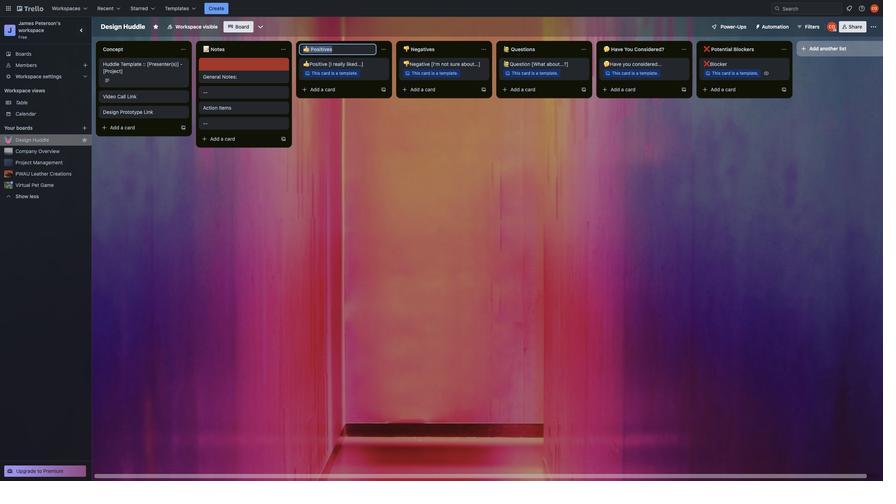 Task type: locate. For each thing, give the bounding box(es) containing it.
add down action items
[[210, 136, 220, 142]]

1 -- from the top
[[203, 89, 208, 95]]

considered...
[[633, 61, 662, 67]]

show
[[16, 193, 28, 199]]

add a card down ❌blocker
[[711, 86, 736, 92]]

1 this card is a template. from the left
[[312, 71, 358, 76]]

design huddle down recent dropdown button
[[101, 23, 145, 30]]

members
[[16, 62, 37, 68]]

🤔 have you considered?
[[604, 46, 665, 52]]

liked...]
[[347, 61, 364, 67]]

add down 👎negative
[[411, 86, 420, 92]]

5 is from the left
[[732, 71, 736, 76]]

a
[[336, 71, 338, 76], [436, 71, 439, 76], [536, 71, 539, 76], [637, 71, 639, 76], [737, 71, 739, 76], [321, 86, 324, 92], [421, 86, 424, 92], [522, 86, 524, 92], [622, 86, 624, 92], [722, 86, 725, 92], [121, 125, 123, 131], [221, 136, 224, 142]]

👎negative [i'm not sure about...] link
[[404, 61, 486, 68]]

starred
[[131, 5, 148, 11]]

is down the ❌blocker "link"
[[732, 71, 736, 76]]

add a card button down [i'm
[[399, 84, 478, 95]]

workspaces button
[[48, 3, 92, 14]]

a down items
[[221, 136, 224, 142]]

is for you
[[632, 71, 635, 76]]

virtual
[[16, 182, 30, 188]]

-- for first the -- link from the bottom of the page
[[203, 120, 208, 126]]

add a card down items
[[210, 136, 235, 142]]

upgrade
[[16, 468, 36, 474]]

2 vertical spatial workspace
[[4, 88, 31, 94]]

link down 'video call link' link
[[144, 109, 153, 115]]

is down 👍positive [i really liked...]
[[332, 71, 335, 76]]

add down ❌blocker
[[711, 86, 721, 92]]

-- up action
[[203, 89, 208, 95]]

design huddle up company overview
[[16, 137, 49, 143]]

this for 🙋question
[[512, 71, 521, 76]]

is down 🤔have you considered...
[[632, 71, 635, 76]]

-- link
[[203, 89, 285, 96], [203, 120, 285, 127]]

create from template… image for 🤔have you considered...
[[682, 87, 687, 92]]

pet
[[32, 182, 39, 188]]

add down 🙋question
[[511, 86, 520, 92]]

huddle inside huddle template :: [presenter(s)] - [project]
[[103, 61, 119, 67]]

back to home image
[[17, 3, 43, 14]]

template. down considered...
[[640, 71, 659, 76]]

this for 👎negative
[[412, 71, 421, 76]]

3 template. from the left
[[540, 71, 559, 76]]

- inside huddle template :: [presenter(s)] - [project]
[[180, 61, 183, 67]]

company
[[16, 148, 37, 154]]

template. down 👍positive [i really liked...] link
[[340, 71, 358, 76]]

add down design prototype link
[[110, 125, 119, 131]]

1 horizontal spatial huddle
[[103, 61, 119, 67]]

a down you
[[622, 86, 624, 92]]

add down 🤔have
[[611, 86, 620, 92]]

this down 🙋question
[[512, 71, 521, 76]]

workspace for workspace visible
[[176, 24, 202, 30]]

1 vertical spatial design
[[103, 109, 119, 115]]

❌ potential blockers
[[704, 46, 755, 52]]

design for design prototype link link
[[103, 109, 119, 115]]

create from template… image
[[782, 87, 788, 92]]

3 is from the left
[[532, 71, 535, 76]]

1 vertical spatial link
[[144, 109, 153, 115]]

christina overa (christinaovera) image
[[828, 22, 838, 32]]

📝 Notes text field
[[199, 44, 277, 55]]

star or unstar board image
[[153, 24, 159, 30]]

concept
[[103, 46, 123, 52]]

template. for not
[[440, 71, 459, 76]]

👎negative [i'm not sure about...]
[[404, 61, 481, 67]]

[what
[[532, 61, 546, 67]]

👎 Negatives text field
[[399, 44, 477, 55]]

create from template… image for 🙋question [what about...?]
[[581, 87, 587, 92]]

-- for 2nd the -- link from the bottom of the page
[[203, 89, 208, 95]]

2 template. from the left
[[440, 71, 459, 76]]

this card is a template. down "🙋question [what about...?]"
[[512, 71, 559, 76]]

0 horizontal spatial design huddle
[[16, 137, 49, 143]]

🙋question [what about...?] link
[[504, 61, 586, 68]]

this card is a template. down the ❌blocker "link"
[[713, 71, 759, 76]]

design
[[101, 23, 122, 30], [103, 109, 119, 115], [16, 137, 31, 143]]

this card is a template. for [i
[[312, 71, 358, 76]]

add a card down you
[[611, 86, 636, 92]]

0 vertical spatial design
[[101, 23, 122, 30]]

action
[[203, 105, 218, 111]]

template.
[[340, 71, 358, 76], [440, 71, 459, 76], [540, 71, 559, 76], [640, 71, 659, 76], [740, 71, 759, 76]]

sure
[[450, 61, 460, 67]]

0 vertical spatial --
[[203, 89, 208, 95]]

template. down not
[[440, 71, 459, 76]]

0 vertical spatial link
[[127, 94, 137, 100]]

2 vertical spatial design
[[16, 137, 31, 143]]

add a card down 👎negative
[[411, 86, 436, 92]]

template. for considered...
[[640, 71, 659, 76]]

📝
[[203, 46, 210, 52]]

is for [what
[[532, 71, 535, 76]]

settings
[[43, 73, 62, 79]]

1 vertical spatial -- link
[[203, 120, 285, 127]]

1 vertical spatial --
[[203, 120, 208, 126]]

workspace visible
[[176, 24, 218, 30]]

add a card button for 🤔have you considered...
[[600, 84, 679, 95]]

template. down 🙋question [what about...?] link
[[540, 71, 559, 76]]

add a card down 🙋question
[[511, 86, 536, 92]]

this card is a template. down [i'm
[[412, 71, 459, 76]]

workspace up table
[[4, 88, 31, 94]]

❌blocker
[[704, 61, 728, 67]]

list
[[840, 46, 847, 52]]

4 this card is a template. from the left
[[613, 71, 659, 76]]

Board name text field
[[97, 21, 149, 32]]

is down [i'm
[[432, 71, 435, 76]]

huddle up company overview
[[33, 137, 49, 143]]

recent button
[[93, 3, 125, 14]]

this down the 👍positive
[[312, 71, 320, 76]]

add board image
[[82, 125, 88, 131]]

add left another
[[810, 46, 819, 52]]

this card is a template. down 👍positive [i really liked...]
[[312, 71, 358, 76]]

add a card button down the ❌blocker "link"
[[700, 84, 779, 95]]

0 vertical spatial -- link
[[203, 89, 285, 96]]

views
[[32, 88, 45, 94]]

design huddle link
[[16, 137, 79, 144]]

automation button
[[753, 21, 794, 32]]

this down 👎negative
[[412, 71, 421, 76]]

leather
[[31, 171, 48, 177]]

design down video on the left top of page
[[103, 109, 119, 115]]

add a card button down [what
[[500, 84, 579, 95]]

company overview
[[16, 148, 60, 154]]

pwau
[[16, 171, 30, 177]]

4 template. from the left
[[640, 71, 659, 76]]

customize views image
[[257, 23, 264, 30]]

design huddle
[[101, 23, 145, 30], [16, 137, 49, 143]]

show less
[[16, 193, 39, 199]]

design prototype link
[[103, 109, 153, 115]]

another
[[821, 46, 839, 52]]

add a card button for 👍positive [i really liked...]
[[299, 84, 378, 95]]

huddle inside text box
[[123, 23, 145, 30]]

is for [i
[[332, 71, 335, 76]]

huddle up '[project]'
[[103, 61, 119, 67]]

huddle
[[123, 23, 145, 30], [103, 61, 119, 67], [33, 137, 49, 143]]

about...]
[[462, 61, 481, 67]]

-- link down general notes: link
[[203, 89, 285, 96]]

a down the ❌blocker "link"
[[737, 71, 739, 76]]

you
[[625, 46, 634, 52]]

your boards with 5 items element
[[4, 124, 71, 132]]

1 -- link from the top
[[203, 89, 285, 96]]

a down design prototype link
[[121, 125, 123, 131]]

1 this from the left
[[312, 71, 320, 76]]

peterson's
[[35, 20, 61, 26]]

1 vertical spatial workspace
[[16, 73, 42, 79]]

create
[[209, 5, 224, 11]]

add a card button down really
[[299, 84, 378, 95]]

1 template. from the left
[[340, 71, 358, 76]]

pwau leather creations link
[[16, 170, 88, 177]]

video call link
[[103, 94, 137, 100]]

2 this from the left
[[412, 71, 421, 76]]

[presenter(s)]
[[147, 61, 179, 67]]

workspace for workspace views
[[4, 88, 31, 94]]

link right the call
[[127, 94, 137, 100]]

design inside text box
[[101, 23, 122, 30]]

1 vertical spatial huddle
[[103, 61, 119, 67]]

create from template… image
[[381, 87, 387, 92], [481, 87, 487, 92], [581, 87, 587, 92], [682, 87, 687, 92], [181, 125, 186, 131], [281, 136, 287, 142]]

starred icon image
[[82, 137, 88, 143]]

is
[[332, 71, 335, 76], [432, 71, 435, 76], [532, 71, 535, 76], [632, 71, 635, 76], [732, 71, 736, 76]]

filters
[[806, 24, 820, 30]]

power-ups button
[[707, 21, 751, 32]]

design down recent dropdown button
[[101, 23, 122, 30]]

2 vertical spatial huddle
[[33, 137, 49, 143]]

👍 Positives text field
[[299, 44, 377, 55]]

1 is from the left
[[332, 71, 335, 76]]

workspace inside button
[[176, 24, 202, 30]]

0 horizontal spatial link
[[127, 94, 137, 100]]

templates
[[165, 5, 189, 11]]

4 this from the left
[[613, 71, 621, 76]]

this down ❌blocker
[[713, 71, 721, 76]]

upgrade to premium link
[[4, 466, 86, 477]]

board
[[236, 24, 249, 30]]

0 vertical spatial huddle
[[123, 23, 145, 30]]

calendar link
[[16, 110, 88, 117]]

this for 👍positive
[[312, 71, 320, 76]]

4 is from the left
[[632, 71, 635, 76]]

virtual pet game
[[16, 182, 54, 188]]

3 this from the left
[[512, 71, 521, 76]]

a down 🙋question
[[522, 86, 524, 92]]

5 template. from the left
[[740, 71, 759, 76]]

this down 🤔have
[[613, 71, 621, 76]]

project management link
[[16, 159, 88, 166]]

this card is a template. down 🤔have you considered...
[[613, 71, 659, 76]]

add a card button down 🤔have you considered... link
[[600, 84, 679, 95]]

2 -- from the top
[[203, 120, 208, 126]]

2 horizontal spatial huddle
[[123, 23, 145, 30]]

0 vertical spatial workspace
[[176, 24, 202, 30]]

1 horizontal spatial link
[[144, 109, 153, 115]]

huddle down starred on the left of the page
[[123, 23, 145, 30]]

workspace down members
[[16, 73, 42, 79]]

a down ❌blocker
[[722, 86, 725, 92]]

add a card down [i
[[311, 86, 336, 92]]

is down "🙋question [what about...?]"
[[532, 71, 535, 76]]

starred button
[[126, 3, 159, 14]]

👎negative
[[404, 61, 430, 67]]

2 this card is a template. from the left
[[412, 71, 459, 76]]

primary element
[[0, 0, 884, 17]]

this for 🤔have
[[613, 71, 621, 76]]

design up company
[[16, 137, 31, 143]]

-- down action
[[203, 120, 208, 126]]

a down [i'm
[[436, 71, 439, 76]]

workspace inside popup button
[[16, 73, 42, 79]]

template. down the ❌blocker "link"
[[740, 71, 759, 76]]

3 this card is a template. from the left
[[512, 71, 559, 76]]

sm image
[[753, 21, 763, 31]]

not
[[442, 61, 449, 67]]

general notes:
[[203, 74, 237, 80]]

workspace visible button
[[163, 21, 222, 32]]

free
[[18, 35, 27, 40]]

workspace down templates popup button
[[176, 24, 202, 30]]

james peterson's workspace link
[[18, 20, 62, 33]]

Search field
[[772, 3, 843, 14]]

add a card button for 👎negative [i'm not sure about...]
[[399, 84, 478, 95]]

2 is from the left
[[432, 71, 435, 76]]

notes
[[211, 46, 225, 52]]

0 vertical spatial design huddle
[[101, 23, 145, 30]]

workspace settings
[[16, 73, 62, 79]]

create from template… image for 👎negative [i'm not sure about...]
[[481, 87, 487, 92]]

add inside add another list button
[[810, 46, 819, 52]]

link
[[127, 94, 137, 100], [144, 109, 153, 115]]

this card is a template. for [what
[[512, 71, 559, 76]]

👍positive
[[303, 61, 328, 67]]

general notes: link
[[203, 73, 285, 80]]

[i
[[329, 61, 332, 67]]

project management
[[16, 159, 63, 165]]

this card is a template. for [i'm
[[412, 71, 459, 76]]

🙋
[[504, 46, 510, 52]]

1 horizontal spatial design huddle
[[101, 23, 145, 30]]

👎 negatives
[[404, 46, 435, 52]]

-- link down action items link
[[203, 120, 285, 127]]

add for 🙋 questions
[[511, 86, 520, 92]]

link for video call link
[[127, 94, 137, 100]]

👍positive [i really liked...] link
[[303, 61, 385, 68]]

this
[[312, 71, 320, 76], [412, 71, 421, 76], [512, 71, 521, 76], [613, 71, 621, 76], [713, 71, 721, 76]]

a down the 👍positive
[[321, 86, 324, 92]]



Task type: describe. For each thing, give the bounding box(es) containing it.
add a card for 🙋question [what about...?]
[[511, 86, 536, 92]]

5 this from the left
[[713, 71, 721, 76]]

show menu image
[[871, 23, 878, 30]]

table link
[[16, 99, 88, 106]]

management
[[33, 159, 63, 165]]

virtual pet game link
[[16, 182, 88, 189]]

add a card for 🤔have you considered...
[[611, 86, 636, 92]]

automation
[[763, 24, 790, 30]]

🤔have you considered... link
[[604, 61, 686, 68]]

a down really
[[336, 71, 338, 76]]

❌ Potential Blockers text field
[[700, 44, 778, 55]]

🤔 Have You Considered? text field
[[600, 44, 677, 55]]

a down 🤔have you considered...
[[637, 71, 639, 76]]

open information menu image
[[859, 5, 866, 12]]

👍positive [i really liked...]
[[303, 61, 364, 67]]

project
[[16, 159, 32, 165]]

🙋question
[[504, 61, 531, 67]]

add a card button for 🙋question [what about...?]
[[500, 84, 579, 95]]

create from template… image for 👍positive [i really liked...]
[[381, 87, 387, 92]]

power-
[[721, 24, 738, 30]]

a down 👎negative
[[421, 86, 424, 92]]

have
[[612, 46, 624, 52]]

j
[[8, 26, 12, 34]]

workspace settings button
[[0, 71, 92, 82]]

🙋 questions
[[504, 46, 536, 52]]

james
[[18, 20, 34, 26]]

1 vertical spatial design huddle
[[16, 137, 49, 143]]

create button
[[205, 3, 229, 14]]

templates button
[[161, 3, 200, 14]]

add a card button down action items link
[[199, 133, 278, 145]]

workspace for workspace settings
[[16, 73, 42, 79]]

add down the 👍positive
[[311, 86, 320, 92]]

🤔
[[604, 46, 610, 52]]

you
[[623, 61, 631, 67]]

boards
[[16, 125, 33, 131]]

add a card down design prototype link
[[110, 125, 135, 131]]

::
[[143, 61, 146, 67]]

0 notifications image
[[846, 4, 854, 13]]

add for ❌ potential blockers
[[711, 86, 721, 92]]

questions
[[511, 46, 536, 52]]

add another list button
[[797, 41, 884, 56]]

add for 🤔 have you considered?
[[611, 86, 620, 92]]

5 this card is a template. from the left
[[713, 71, 759, 76]]

🙋question [what about...?]
[[504, 61, 569, 67]]

🤔have
[[604, 61, 622, 67]]

0 horizontal spatial huddle
[[33, 137, 49, 143]]

huddle template :: [presenter(s)] - [project] link
[[103, 61, 185, 75]]

add for 📝 notes
[[210, 136, 220, 142]]

this card is a template. for you
[[613, 71, 659, 76]]

add a card for ❌blocker
[[711, 86, 736, 92]]

add for concept
[[110, 125, 119, 131]]

boards
[[16, 51, 32, 57]]

james peterson's workspace free
[[18, 20, 62, 40]]

prototype
[[120, 109, 143, 115]]

to
[[37, 468, 42, 474]]

❌
[[704, 46, 711, 52]]

considered?
[[635, 46, 665, 52]]

action items link
[[203, 104, 285, 111]]

negatives
[[411, 46, 435, 52]]

add a card for 👍positive [i really liked...]
[[311, 86, 336, 92]]

less
[[30, 193, 39, 199]]

template. for about...?]
[[540, 71, 559, 76]]

call
[[117, 94, 126, 100]]

Concept text field
[[99, 44, 176, 55]]

about...?]
[[547, 61, 569, 67]]

design prototype link link
[[103, 109, 185, 116]]

[project]
[[103, 68, 123, 74]]

filters button
[[795, 21, 822, 32]]

add a card button for ❌blocker
[[700, 84, 779, 95]]

design huddle inside text box
[[101, 23, 145, 30]]

action items
[[203, 105, 232, 111]]

company overview link
[[16, 148, 88, 155]]

christina overa (christinaovera) image
[[871, 4, 880, 13]]

add a card for 👎negative [i'm not sure about...]
[[411, 86, 436, 92]]

workspace views
[[4, 88, 45, 94]]

is for [i'm
[[432, 71, 435, 76]]

search image
[[775, 6, 781, 11]]

j link
[[4, 25, 16, 36]]

workspace navigation collapse icon image
[[77, 25, 87, 35]]

ups
[[738, 24, 747, 30]]

share
[[850, 24, 863, 30]]

table
[[16, 100, 28, 105]]

add a card button down design prototype link link
[[99, 122, 178, 133]]

a down "🙋question [what about...?]"
[[536, 71, 539, 76]]

notes:
[[222, 74, 237, 80]]

template. for really
[[340, 71, 358, 76]]

recent
[[97, 5, 114, 11]]

🙋 Questions text field
[[500, 44, 577, 55]]

blockers
[[734, 46, 755, 52]]

video
[[103, 94, 116, 100]]

workspace
[[18, 27, 44, 33]]

power-ups
[[721, 24, 747, 30]]

overview
[[38, 148, 60, 154]]

show less button
[[0, 191, 92, 202]]

this member is an admin of this board. image
[[834, 29, 837, 32]]

really
[[333, 61, 346, 67]]

📝 notes
[[203, 46, 225, 52]]

your boards
[[4, 125, 33, 131]]

add for 👎 negatives
[[411, 86, 420, 92]]

2 -- link from the top
[[203, 120, 285, 127]]

game
[[40, 182, 54, 188]]

add another list
[[810, 46, 847, 52]]

workspaces
[[52, 5, 80, 11]]

template
[[121, 61, 142, 67]]

premium
[[43, 468, 63, 474]]

upgrade to premium
[[16, 468, 63, 474]]

🤔have you considered...
[[604, 61, 662, 67]]

members link
[[0, 60, 92, 71]]

potential
[[712, 46, 733, 52]]

link for design prototype link
[[144, 109, 153, 115]]

general
[[203, 74, 221, 80]]

design for design huddle link
[[16, 137, 31, 143]]



Task type: vqa. For each thing, say whether or not it's contained in the screenshot.
BOARD NAME Text Field
yes



